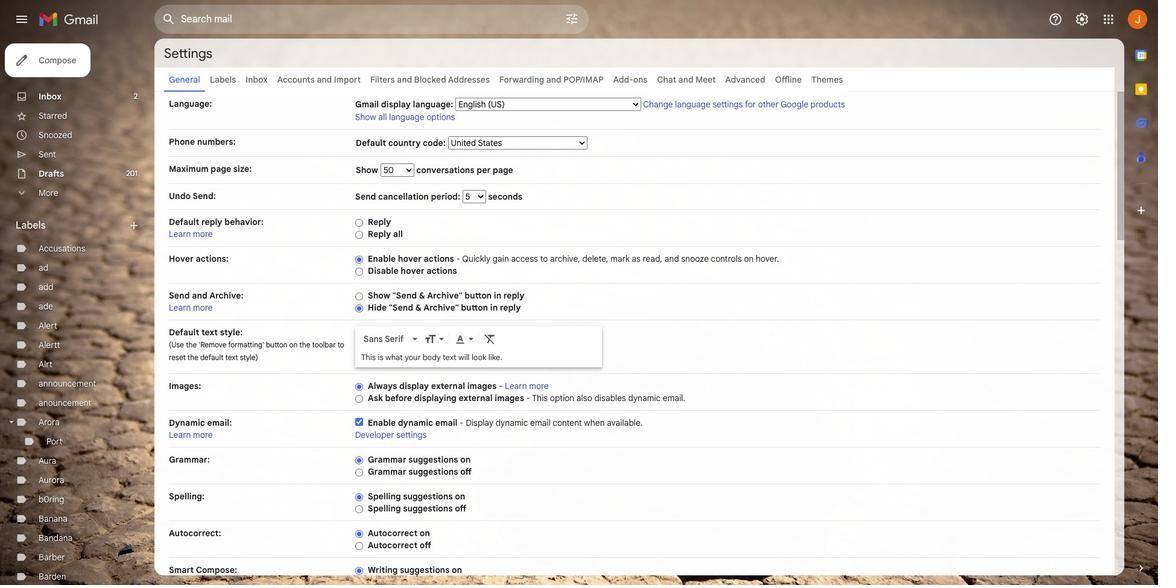 Task type: describe. For each thing, give the bounding box(es) containing it.
snooze
[[681, 253, 709, 264]]

email.
[[663, 393, 685, 403]]

barden
[[39, 571, 66, 582]]

alrt link
[[39, 359, 52, 370]]

grammar for grammar suggestions off
[[368, 466, 406, 477]]

hover
[[169, 253, 194, 264]]

offline link
[[775, 74, 802, 85]]

0 vertical spatial external
[[431, 381, 465, 391]]

settings inside enable dynamic email - display dynamic email content when available. developer settings
[[396, 429, 427, 440]]

and for blocked
[[397, 74, 412, 85]]

aura link
[[39, 455, 56, 466]]

0 horizontal spatial text
[[201, 327, 218, 338]]

forwarding
[[499, 74, 544, 85]]

show for show "send & archive" button in reply
[[368, 290, 390, 301]]

chat
[[657, 74, 676, 85]]

ad
[[39, 262, 48, 273]]

more inside send and archive: learn more
[[193, 302, 213, 313]]

Autocorrect off radio
[[355, 541, 363, 551]]

autocorrect:
[[169, 528, 221, 539]]

all for reply
[[393, 229, 403, 239]]

add
[[39, 282, 53, 293]]

settings image
[[1075, 12, 1089, 27]]

archive:
[[209, 290, 243, 301]]

and right "read,"
[[665, 253, 679, 264]]

suggestions for grammar suggestions on
[[408, 454, 458, 465]]

body
[[423, 352, 441, 362]]

and for archive:
[[192, 290, 207, 301]]

(use
[[169, 340, 184, 349]]

- inside enable dynamic email - display dynamic email content when available. developer settings
[[460, 417, 464, 428]]

and for import
[[317, 74, 332, 85]]

default for default country code:
[[356, 138, 386, 148]]

accusations link
[[39, 243, 85, 254]]

the left toolbar
[[299, 340, 310, 349]]

& for hide
[[415, 302, 422, 313]]

the right reset
[[187, 353, 198, 362]]

Spelling suggestions off radio
[[355, 505, 363, 514]]

starred link
[[39, 110, 67, 121]]

labels for labels heading
[[16, 220, 46, 232]]

more up ask before displaying external images - this option also disables dynamic email.
[[529, 381, 549, 391]]

add-ons link
[[613, 74, 647, 85]]

chat and meet
[[657, 74, 716, 85]]

2 horizontal spatial text
[[443, 352, 456, 362]]

on inside "default text style: (use the 'remove formatting' button on the toolbar to reset the default text style)"
[[289, 340, 298, 349]]

formatting options toolbar
[[359, 327, 598, 350]]

learn more link for reply
[[169, 229, 213, 239]]

off for spelling suggestions off
[[455, 503, 466, 514]]

1 horizontal spatial inbox
[[246, 74, 268, 85]]

Spelling suggestions on radio
[[355, 493, 363, 502]]

send cancellation period:
[[355, 191, 462, 202]]

the right (use
[[186, 340, 197, 349]]

other
[[758, 99, 779, 110]]

archive" for show
[[427, 290, 462, 301]]

main menu image
[[14, 12, 29, 27]]

alertt link
[[39, 340, 60, 350]]

enable for enable dynamic email
[[368, 417, 396, 428]]

1 vertical spatial external
[[459, 393, 493, 403]]

add link
[[39, 282, 53, 293]]

reply inside 'default reply behavior: learn more'
[[201, 217, 222, 227]]

behavior:
[[224, 217, 263, 227]]

all for show
[[378, 112, 387, 122]]

more inside "dynamic email: learn more"
[[193, 429, 213, 440]]

actions for disable
[[427, 265, 457, 276]]

suggestions for spelling suggestions off
[[403, 503, 453, 514]]

inbox inside labels navigation
[[39, 91, 61, 102]]

filters and blocked addresses link
[[370, 74, 490, 85]]

Always display external images radio
[[355, 382, 363, 391]]

off for grammar suggestions off
[[460, 466, 472, 477]]

1 horizontal spatial this
[[532, 393, 548, 403]]

drafts link
[[39, 168, 64, 179]]

learn up ask before displaying external images - this option also disables dynamic email.
[[505, 381, 527, 391]]

to inside "default text style: (use the 'remove formatting' button on the toolbar to reset the default text style)"
[[338, 340, 344, 349]]

period:
[[431, 191, 460, 202]]

and for pop/imap
[[546, 74, 561, 85]]

dynamic email: learn more
[[169, 417, 232, 440]]

Search mail text field
[[181, 13, 531, 25]]

hover.
[[756, 253, 779, 264]]

conversations per page
[[414, 165, 513, 176]]

snoozed
[[39, 130, 72, 141]]

button for hide "send & archive" button in reply
[[461, 302, 488, 313]]

1 horizontal spatial page
[[493, 165, 513, 176]]

barber link
[[39, 552, 65, 563]]

mark
[[611, 253, 630, 264]]

spelling:
[[169, 491, 204, 502]]

disable
[[368, 265, 398, 276]]

serif
[[385, 334, 404, 345]]

2 vertical spatial off
[[420, 540, 431, 551]]

display for always
[[399, 381, 429, 391]]

bandana
[[39, 533, 73, 543]]

suggestions for grammar suggestions off
[[408, 466, 458, 477]]

hide "send & archive" button in reply
[[368, 302, 521, 313]]

gmail image
[[39, 7, 104, 31]]

compose button
[[5, 43, 91, 77]]

meet
[[695, 74, 716, 85]]

gain
[[493, 253, 509, 264]]

ons
[[633, 74, 647, 85]]

reply for reply all
[[368, 229, 391, 239]]

1 horizontal spatial inbox link
[[246, 74, 268, 85]]

Show "Send & Archive" button in reply radio
[[355, 292, 363, 301]]

learn more link for email:
[[169, 429, 213, 440]]

2 email from the left
[[530, 417, 550, 428]]

default reply behavior: learn more
[[169, 217, 263, 239]]

autocorrect for autocorrect on
[[368, 528, 418, 539]]

archive" for hide
[[424, 302, 459, 313]]

display for gmail
[[381, 99, 411, 110]]

Reply all radio
[[355, 230, 363, 239]]

enable hover actions - quickly gain access to archive, delete, mark as read, and snooze controls on hover.
[[368, 253, 779, 264]]

sans
[[364, 334, 383, 345]]

"send for hide
[[389, 302, 413, 313]]

learn inside 'default reply behavior: learn more'
[[169, 229, 191, 239]]

learn inside send and archive: learn more
[[169, 302, 191, 313]]

banana
[[39, 513, 67, 524]]

options
[[427, 112, 455, 122]]

button for show "send & archive" button in reply
[[465, 290, 492, 301]]

gmail display language:
[[355, 99, 453, 110]]

starred
[[39, 110, 67, 121]]

reset
[[169, 353, 186, 362]]

language:
[[169, 98, 212, 109]]

and for meet
[[678, 74, 693, 85]]

learn more link for and
[[169, 302, 213, 313]]

hide
[[368, 302, 387, 313]]

labels link
[[210, 74, 236, 85]]

maximum page size:
[[169, 163, 252, 174]]

spelling suggestions on
[[368, 491, 465, 502]]

labels for labels link
[[210, 74, 236, 85]]

default text style: (use the 'remove formatting' button on the toolbar to reset the default text style)
[[169, 327, 344, 362]]

more
[[39, 188, 58, 198]]

available.
[[607, 417, 643, 428]]

labels navigation
[[0, 39, 154, 585]]

ade link
[[39, 301, 53, 312]]

send for send and archive: learn more
[[169, 290, 190, 301]]

advanced link
[[725, 74, 765, 85]]

enable for enable hover actions
[[368, 253, 396, 264]]

advanced search options image
[[560, 7, 584, 31]]



Task type: locate. For each thing, give the bounding box(es) containing it.
sans serif option
[[361, 333, 410, 345]]

0 vertical spatial reply
[[201, 217, 222, 227]]

and left pop/imap
[[546, 74, 561, 85]]

2 vertical spatial reply
[[500, 302, 521, 313]]

compose:
[[196, 565, 237, 575]]

Ask before displaying external images radio
[[355, 394, 363, 403]]

- left quickly
[[456, 253, 460, 264]]

1 horizontal spatial email
[[530, 417, 550, 428]]

dynamic up developer settings link on the bottom of page
[[398, 417, 433, 428]]

suggestions down grammar suggestions on
[[408, 466, 458, 477]]

more inside 'default reply behavior: learn more'
[[193, 229, 213, 239]]

reply up formatting options toolbar at the bottom
[[500, 302, 521, 313]]

1 email from the left
[[435, 417, 457, 428]]

send:
[[193, 191, 216, 201]]

0 vertical spatial to
[[540, 253, 548, 264]]

barden link
[[39, 571, 66, 582]]

per
[[477, 165, 491, 176]]

1 vertical spatial language
[[389, 112, 424, 122]]

forwarding and pop/imap link
[[499, 74, 604, 85]]

0 vertical spatial language
[[675, 99, 710, 110]]

0 horizontal spatial send
[[169, 290, 190, 301]]

1 vertical spatial inbox link
[[39, 91, 61, 102]]

0 horizontal spatial inbox
[[39, 91, 61, 102]]

2 spelling from the top
[[368, 503, 401, 514]]

external
[[431, 381, 465, 391], [459, 393, 493, 403]]

0 vertical spatial &
[[419, 290, 425, 301]]

None checkbox
[[355, 418, 363, 426]]

"send down disable hover actions
[[392, 290, 417, 301]]

alert link
[[39, 320, 57, 331]]

actions:
[[196, 253, 229, 264]]

addresses
[[448, 74, 490, 85]]

default inside 'default reply behavior: learn more'
[[169, 217, 199, 227]]

spelling right spelling suggestions off option
[[368, 503, 401, 514]]

1 horizontal spatial text
[[225, 353, 238, 362]]

in down gain
[[494, 290, 501, 301]]

0 vertical spatial inbox
[[246, 74, 268, 85]]

search mail image
[[158, 8, 180, 30]]

0 vertical spatial autocorrect
[[368, 528, 418, 539]]

button up hide "send & archive" button in reply
[[465, 290, 492, 301]]

dynamic
[[169, 417, 205, 428]]

hover up disable hover actions
[[398, 253, 422, 264]]

snoozed link
[[39, 130, 72, 141]]

and inside send and archive: learn more
[[192, 290, 207, 301]]

default country code:
[[356, 138, 448, 148]]

autocorrect up autocorrect off
[[368, 528, 418, 539]]

enable up developer
[[368, 417, 396, 428]]

grammar:
[[169, 454, 210, 465]]

dynamic left "email."
[[628, 393, 661, 403]]

suggestions down spelling suggestions on in the bottom left of the page
[[403, 503, 453, 514]]

1 autocorrect from the top
[[368, 528, 418, 539]]

& down show "send & archive" button in reply
[[415, 302, 422, 313]]

products
[[811, 99, 845, 110]]

more down dynamic
[[193, 429, 213, 440]]

suggestions for writing suggestions on
[[400, 565, 450, 575]]

0 vertical spatial default
[[356, 138, 386, 148]]

hover for enable
[[398, 253, 422, 264]]

themes
[[811, 74, 843, 85]]

controls
[[711, 253, 742, 264]]

disables
[[594, 393, 626, 403]]

settings up grammar suggestions on
[[396, 429, 427, 440]]

suggestions up 'spelling suggestions off'
[[403, 491, 453, 502]]

developer
[[355, 429, 394, 440]]

default inside "default text style: (use the 'remove formatting' button on the toolbar to reset the default text style)"
[[169, 327, 199, 338]]

is
[[378, 352, 383, 362]]

&
[[419, 290, 425, 301], [415, 302, 422, 313]]

0 horizontal spatial inbox link
[[39, 91, 61, 102]]

style)
[[240, 353, 258, 362]]

spelling right spelling suggestions on radio
[[368, 491, 401, 502]]

send down hover
[[169, 290, 190, 301]]

1 enable from the top
[[368, 253, 396, 264]]

default left the country
[[356, 138, 386, 148]]

actions for enable
[[424, 253, 454, 264]]

1 vertical spatial spelling
[[368, 503, 401, 514]]

filters and blocked addresses
[[370, 74, 490, 85]]

1 vertical spatial inbox
[[39, 91, 61, 102]]

- up ask before displaying external images - this option also disables dynamic email.
[[499, 381, 503, 391]]

spelling for spelling suggestions on
[[368, 491, 401, 502]]

inbox up the starred
[[39, 91, 61, 102]]

learn more link down dynamic
[[169, 429, 213, 440]]

default for default text style: (use the 'remove formatting' button on the toolbar to reset the default text style)
[[169, 327, 199, 338]]

Enable hover actions radio
[[355, 255, 363, 264]]

1 vertical spatial archive"
[[424, 302, 459, 313]]

phone numbers:
[[169, 136, 236, 147]]

button
[[465, 290, 492, 301], [461, 302, 488, 313], [266, 340, 287, 349]]

aurora link
[[39, 475, 64, 486]]

0 vertical spatial show
[[355, 112, 376, 122]]

in for hide "send & archive" button in reply
[[490, 302, 498, 313]]

Disable hover actions radio
[[355, 267, 363, 276]]

1 vertical spatial send
[[169, 290, 190, 301]]

enable dynamic email - display dynamic email content when available. developer settings
[[355, 417, 643, 440]]

off down grammar suggestions on
[[460, 466, 472, 477]]

suggestions for spelling suggestions on
[[403, 491, 453, 502]]

your
[[405, 352, 421, 362]]

read,
[[643, 253, 662, 264]]

actions up disable hover actions
[[424, 253, 454, 264]]

1 horizontal spatial send
[[355, 191, 376, 202]]

1 vertical spatial &
[[415, 302, 422, 313]]

country
[[388, 138, 421, 148]]

labels right general link
[[210, 74, 236, 85]]

Grammar suggestions off radio
[[355, 468, 363, 477]]

reply up reply all
[[368, 217, 391, 227]]

toolbar
[[312, 340, 336, 349]]

1 vertical spatial hover
[[401, 265, 424, 276]]

0 vertical spatial this
[[361, 352, 376, 362]]

0 vertical spatial button
[[465, 290, 492, 301]]

1 vertical spatial labels
[[16, 220, 46, 232]]

0 horizontal spatial labels
[[16, 220, 46, 232]]

in up remove formatting ‪(⌘\)‬ icon
[[490, 302, 498, 313]]

Autocorrect on radio
[[355, 529, 363, 538]]

1 vertical spatial reply
[[368, 229, 391, 239]]

grammar right grammar suggestions off 'radio'
[[368, 466, 406, 477]]

"send right hide
[[389, 302, 413, 313]]

show down gmail
[[355, 112, 376, 122]]

0 vertical spatial settings
[[713, 99, 743, 110]]

suggestions down autocorrect off
[[400, 565, 450, 575]]

reply down access
[[504, 290, 524, 301]]

2 reply from the top
[[368, 229, 391, 239]]

always
[[368, 381, 397, 391]]

this left 'option'
[[532, 393, 548, 403]]

0 horizontal spatial language
[[389, 112, 424, 122]]

1 vertical spatial show
[[356, 165, 380, 176]]

display up show all language options
[[381, 99, 411, 110]]

language down "gmail display language:"
[[389, 112, 424, 122]]

1 vertical spatial button
[[461, 302, 488, 313]]

1 horizontal spatial language
[[675, 99, 710, 110]]

0 vertical spatial enable
[[368, 253, 396, 264]]

"send for show
[[392, 290, 417, 301]]

0 vertical spatial send
[[355, 191, 376, 202]]

announcement link
[[39, 378, 96, 389]]

0 vertical spatial grammar
[[368, 454, 406, 465]]

external down always display external images - learn more
[[459, 393, 493, 403]]

0 horizontal spatial this
[[361, 352, 376, 362]]

hover right disable
[[401, 265, 424, 276]]

Writing suggestions on radio
[[355, 566, 363, 575]]

labels heading
[[16, 220, 128, 232]]

inbox link up the starred
[[39, 91, 61, 102]]

grammar for grammar suggestions on
[[368, 454, 406, 465]]

aurora
[[39, 475, 64, 486]]

1 vertical spatial default
[[169, 217, 199, 227]]

accusations
[[39, 243, 85, 254]]

bandana link
[[39, 533, 73, 543]]

1 horizontal spatial to
[[540, 253, 548, 264]]

2 horizontal spatial dynamic
[[628, 393, 661, 403]]

0 vertical spatial off
[[460, 466, 472, 477]]

offline
[[775, 74, 802, 85]]

labels
[[210, 74, 236, 85], [16, 220, 46, 232]]

default down undo
[[169, 217, 199, 227]]

1 vertical spatial "send
[[389, 302, 413, 313]]

1 vertical spatial display
[[399, 381, 429, 391]]

learn more link up hover actions:
[[169, 229, 213, 239]]

1 vertical spatial to
[[338, 340, 344, 349]]

add-
[[613, 74, 633, 85]]

default for default reply behavior: learn more
[[169, 217, 199, 227]]

0 vertical spatial spelling
[[368, 491, 401, 502]]

display
[[381, 99, 411, 110], [399, 381, 429, 391]]

learn down dynamic
[[169, 429, 191, 440]]

page right per
[[493, 165, 513, 176]]

0 vertical spatial images
[[467, 381, 497, 391]]

settings
[[164, 45, 212, 61]]

dynamic down ask before displaying external images - this option also disables dynamic email.
[[496, 417, 528, 428]]

show all language options
[[355, 112, 455, 122]]

sent
[[39, 149, 56, 160]]

accounts
[[277, 74, 315, 85]]

language down chat and meet link
[[675, 99, 710, 110]]

- left display
[[460, 417, 464, 428]]

also
[[576, 393, 592, 403]]

text
[[201, 327, 218, 338], [443, 352, 456, 362], [225, 353, 238, 362]]

and left import
[[317, 74, 332, 85]]

to right toolbar
[[338, 340, 344, 349]]

actions up show "send & archive" button in reply
[[427, 265, 457, 276]]

off down spelling suggestions on in the bottom left of the page
[[455, 503, 466, 514]]

more up hover actions:
[[193, 229, 213, 239]]

tab list
[[1124, 39, 1158, 542]]

1 vertical spatial actions
[[427, 265, 457, 276]]

displaying
[[414, 393, 456, 403]]

sans serif
[[364, 334, 404, 345]]

1 vertical spatial off
[[455, 503, 466, 514]]

1 vertical spatial autocorrect
[[368, 540, 418, 551]]

change language settings for other google products
[[643, 99, 845, 110]]

1 vertical spatial all
[[393, 229, 403, 239]]

page left size:
[[211, 163, 231, 174]]

images up enable dynamic email - display dynamic email content when available. developer settings
[[495, 393, 524, 403]]

1 vertical spatial in
[[490, 302, 498, 313]]

Hide "Send & Archive" button in reply radio
[[355, 304, 363, 313]]

show for show all language options
[[355, 112, 376, 122]]

and
[[317, 74, 332, 85], [397, 74, 412, 85], [546, 74, 561, 85], [678, 74, 693, 85], [665, 253, 679, 264], [192, 290, 207, 301]]

email down the displaying
[[435, 417, 457, 428]]

1 vertical spatial settings
[[396, 429, 427, 440]]

display
[[466, 417, 493, 428]]

& for show
[[419, 290, 425, 301]]

0 vertical spatial in
[[494, 290, 501, 301]]

2 vertical spatial button
[[266, 340, 287, 349]]

0 vertical spatial archive"
[[427, 290, 462, 301]]

inbox link right labels link
[[246, 74, 268, 85]]

1 vertical spatial grammar
[[368, 466, 406, 477]]

archive,
[[550, 253, 580, 264]]

to right access
[[540, 253, 548, 264]]

option
[[550, 393, 574, 403]]

enable inside enable dynamic email - display dynamic email content when available. developer settings
[[368, 417, 396, 428]]

support image
[[1048, 12, 1063, 27]]

arora
[[39, 417, 60, 428]]

off up writing suggestions on
[[420, 540, 431, 551]]

when
[[584, 417, 605, 428]]

0 vertical spatial "send
[[392, 290, 417, 301]]

Reply radio
[[355, 218, 363, 227]]

pop/imap
[[564, 74, 604, 85]]

2 vertical spatial show
[[368, 290, 390, 301]]

suggestions up grammar suggestions off
[[408, 454, 458, 465]]

1 vertical spatial enable
[[368, 417, 396, 428]]

enable up disable
[[368, 253, 396, 264]]

compose
[[39, 55, 76, 66]]

button inside "default text style: (use the 'remove formatting' button on the toolbar to reset the default text style)"
[[266, 340, 287, 349]]

archive"
[[427, 290, 462, 301], [424, 302, 459, 313]]

chat and meet link
[[657, 74, 716, 85]]

for
[[745, 99, 756, 110]]

1 horizontal spatial all
[[393, 229, 403, 239]]

reply for reply
[[368, 217, 391, 227]]

0 horizontal spatial all
[[378, 112, 387, 122]]

barber
[[39, 552, 65, 563]]

formatting'
[[228, 340, 264, 349]]

0 horizontal spatial settings
[[396, 429, 427, 440]]

blocked
[[414, 74, 446, 85]]

0 horizontal spatial email
[[435, 417, 457, 428]]

and left archive:
[[192, 290, 207, 301]]

inbox right labels link
[[246, 74, 268, 85]]

1 vertical spatial this
[[532, 393, 548, 403]]

this left is
[[361, 352, 376, 362]]

1 vertical spatial images
[[495, 393, 524, 403]]

reply for show "send & archive" button in reply
[[504, 290, 524, 301]]

learn up hover
[[169, 229, 191, 239]]

learn up (use
[[169, 302, 191, 313]]

more button
[[0, 183, 145, 203]]

google
[[781, 99, 808, 110]]

send inside send and archive: learn more
[[169, 290, 190, 301]]

show
[[355, 112, 376, 122], [356, 165, 380, 176], [368, 290, 390, 301]]

1 horizontal spatial labels
[[210, 74, 236, 85]]

send up reply option
[[355, 191, 376, 202]]

learn more link up ask before displaying external images - this option also disables dynamic email.
[[505, 381, 549, 391]]

2 grammar from the top
[[368, 466, 406, 477]]

smart compose:
[[169, 565, 237, 575]]

developer settings link
[[355, 429, 427, 440]]

button right formatting'
[[266, 340, 287, 349]]

1 grammar from the top
[[368, 454, 406, 465]]

text left will at the left bottom of the page
[[443, 352, 456, 362]]

1 horizontal spatial settings
[[713, 99, 743, 110]]

archive" down show "send & archive" button in reply
[[424, 302, 459, 313]]

alrt
[[39, 359, 52, 370]]

text left style)
[[225, 353, 238, 362]]

learn more link down archive:
[[169, 302, 213, 313]]

smart
[[169, 565, 194, 575]]

change
[[643, 99, 673, 110]]

conversations
[[416, 165, 474, 176]]

remove formatting ‪(⌘\)‬ image
[[484, 333, 496, 345]]

archive" up hide "send & archive" button in reply
[[427, 290, 462, 301]]

1 reply from the top
[[368, 217, 391, 227]]

show up hide
[[368, 290, 390, 301]]

0 vertical spatial labels
[[210, 74, 236, 85]]

delete,
[[582, 253, 608, 264]]

and right chat
[[678, 74, 693, 85]]

autocorrect for autocorrect off
[[368, 540, 418, 551]]

autocorrect down the autocorrect on
[[368, 540, 418, 551]]

all down gmail
[[378, 112, 387, 122]]

spelling for spelling suggestions off
[[368, 503, 401, 514]]

0 vertical spatial hover
[[398, 253, 422, 264]]

anouncement link
[[39, 397, 91, 408]]

1 spelling from the top
[[368, 491, 401, 502]]

1 horizontal spatial dynamic
[[496, 417, 528, 428]]

2 autocorrect from the top
[[368, 540, 418, 551]]

0 vertical spatial reply
[[368, 217, 391, 227]]

None search field
[[154, 5, 589, 34]]

labels inside navigation
[[16, 220, 46, 232]]

2 enable from the top
[[368, 417, 396, 428]]

201
[[126, 169, 138, 178]]

writing
[[368, 565, 398, 575]]

maximum
[[169, 163, 209, 174]]

port link
[[46, 436, 62, 447]]

labels down more
[[16, 220, 46, 232]]

and right filters
[[397, 74, 412, 85]]

this is what your body text will look like.
[[361, 352, 502, 362]]

Grammar suggestions on radio
[[355, 456, 363, 465]]

add-ons
[[613, 74, 647, 85]]

in
[[494, 290, 501, 301], [490, 302, 498, 313]]

& up hide "send & archive" button in reply
[[419, 290, 425, 301]]

reply down "send:"
[[201, 217, 222, 227]]

grammar down developer settings link on the bottom of page
[[368, 454, 406, 465]]

0 vertical spatial display
[[381, 99, 411, 110]]

show for show
[[356, 165, 380, 176]]

reply for hide "send & archive" button in reply
[[500, 302, 521, 313]]

0 horizontal spatial page
[[211, 163, 231, 174]]

email left 'content'
[[530, 417, 550, 428]]

alertt
[[39, 340, 60, 350]]

0 vertical spatial all
[[378, 112, 387, 122]]

hover for disable
[[401, 265, 424, 276]]

ask
[[368, 393, 383, 403]]

- left 'option'
[[526, 393, 530, 403]]

button down show "send & archive" button in reply
[[461, 302, 488, 313]]

default up (use
[[169, 327, 199, 338]]

ad link
[[39, 262, 48, 273]]

content
[[553, 417, 582, 428]]

0 vertical spatial inbox link
[[246, 74, 268, 85]]

display up before
[[399, 381, 429, 391]]

0 horizontal spatial dynamic
[[398, 417, 433, 428]]

all down cancellation
[[393, 229, 403, 239]]

more down archive:
[[193, 302, 213, 313]]

1 vertical spatial reply
[[504, 290, 524, 301]]

show down default country code:
[[356, 165, 380, 176]]

learn inside "dynamic email: learn more"
[[169, 429, 191, 440]]

in for show "send & archive" button in reply
[[494, 290, 501, 301]]

external up the displaying
[[431, 381, 465, 391]]

suggestions
[[408, 454, 458, 465], [408, 466, 458, 477], [403, 491, 453, 502], [403, 503, 453, 514], [400, 565, 450, 575]]

code:
[[423, 138, 446, 148]]

send for send cancellation period:
[[355, 191, 376, 202]]

text up 'remove
[[201, 327, 218, 338]]

0 horizontal spatial to
[[338, 340, 344, 349]]

seconds
[[486, 191, 522, 202]]

images down look
[[467, 381, 497, 391]]

settings left for
[[713, 99, 743, 110]]

2 vertical spatial default
[[169, 327, 199, 338]]

0 vertical spatial actions
[[424, 253, 454, 264]]

spelling suggestions off
[[368, 503, 466, 514]]



Task type: vqa. For each thing, say whether or not it's contained in the screenshot.
settings in enable dynamic email - display dynamic email content when available. developer settings
yes



